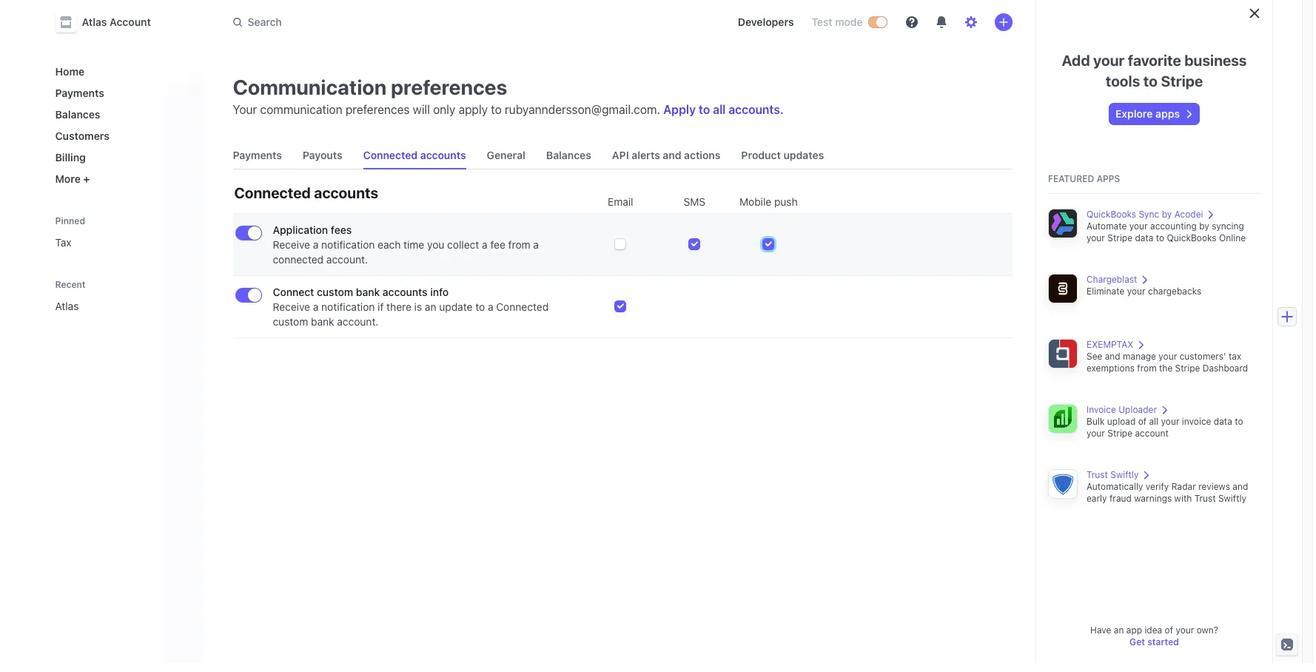 Task type: locate. For each thing, give the bounding box(es) containing it.
by inside automate your accounting by syncing your stripe data to quickbooks online
[[1199, 221, 1209, 232]]

tax link
[[49, 230, 191, 255]]

from
[[508, 238, 530, 251], [1137, 363, 1157, 374]]

1 receive from the top
[[273, 238, 310, 251]]

0 horizontal spatial from
[[508, 238, 530, 251]]

payments
[[55, 87, 104, 99], [233, 149, 282, 161]]

1 vertical spatial connected accounts
[[234, 184, 378, 201]]

accounts up there
[[383, 286, 427, 298]]

from inside see and manage your customers' tax exemptions from the stripe dashboard
[[1137, 363, 1157, 374]]

preferences up only
[[391, 75, 507, 99]]

2 vertical spatial connected
[[496, 300, 549, 313]]

balances
[[55, 108, 100, 121], [546, 149, 591, 161]]

balances link up billing link
[[49, 102, 191, 127]]

0 horizontal spatial atlas
[[55, 300, 79, 312]]

exemptions
[[1087, 363, 1135, 374]]

time
[[403, 238, 424, 251]]

an inside have an app idea of your own? get started
[[1114, 625, 1124, 636]]

preferences left will
[[346, 103, 410, 116]]

actions
[[684, 149, 720, 161]]

0 horizontal spatial trust
[[1087, 469, 1108, 480]]

0 vertical spatial and
[[663, 149, 681, 161]]

1 horizontal spatial payments
[[233, 149, 282, 161]]

1 horizontal spatial data
[[1214, 416, 1232, 427]]

quickbooks down accounting
[[1167, 232, 1216, 244]]

atlas for atlas
[[55, 300, 79, 312]]

chargeblast image
[[1048, 274, 1078, 303]]

atlas inside atlas account button
[[82, 16, 107, 28]]

swiftly up automatically
[[1110, 469, 1139, 480]]

push
[[774, 195, 798, 208]]

0 vertical spatial by
[[1162, 209, 1172, 220]]

all up account
[[1149, 416, 1158, 427]]

1 vertical spatial by
[[1199, 221, 1209, 232]]

accounts down only
[[420, 149, 466, 161]]

stripe down upload
[[1107, 428, 1132, 439]]

0 vertical spatial balances
[[55, 108, 100, 121]]

0 vertical spatial receive
[[273, 238, 310, 251]]

an right is
[[425, 300, 436, 313]]

see
[[1087, 351, 1102, 362]]

0 vertical spatial all
[[713, 103, 726, 116]]

tax
[[55, 236, 71, 249]]

1 horizontal spatial swiftly
[[1218, 493, 1246, 504]]

0 vertical spatial notification
[[321, 238, 375, 251]]

from inside application fees receive a notification each time you collect a fee from a connected account.
[[508, 238, 530, 251]]

bank down connect on the top left of the page
[[311, 315, 334, 328]]

2 notification from the top
[[321, 300, 375, 313]]

your up the
[[1159, 351, 1177, 362]]

stripe inside the "bulk upload of all your invoice data to your stripe account"
[[1107, 428, 1132, 439]]

1 vertical spatial all
[[1149, 416, 1158, 427]]

customers
[[55, 130, 110, 142]]

bank up if
[[356, 286, 380, 298]]

1 horizontal spatial an
[[1114, 625, 1124, 636]]

stripe down favorite
[[1161, 73, 1203, 90]]

balances link down rubyanndersson@gmail.com.
[[540, 142, 597, 169]]

get started link
[[1130, 637, 1179, 648]]

2 vertical spatial accounts
[[383, 286, 427, 298]]

1 horizontal spatial from
[[1137, 363, 1157, 374]]

2 horizontal spatial connected
[[496, 300, 549, 313]]

your down bulk
[[1087, 428, 1105, 439]]

balances down rubyanndersson@gmail.com.
[[546, 149, 591, 161]]

1 vertical spatial bank
[[311, 315, 334, 328]]

0 horizontal spatial by
[[1162, 209, 1172, 220]]

business
[[1184, 52, 1247, 69]]

1 vertical spatial from
[[1137, 363, 1157, 374]]

0 horizontal spatial data
[[1135, 232, 1153, 244]]

an left 'app'
[[1114, 625, 1124, 636]]

apply to all accounts. button
[[663, 103, 784, 116]]

home link
[[49, 59, 191, 84]]

connect
[[273, 286, 314, 298]]

0 horizontal spatial and
[[663, 149, 681, 161]]

0 vertical spatial data
[[1135, 232, 1153, 244]]

0 horizontal spatial all
[[713, 103, 726, 116]]

of
[[1138, 416, 1147, 427], [1165, 625, 1173, 636]]

0 horizontal spatial connected
[[234, 184, 311, 201]]

0 horizontal spatial payments link
[[49, 81, 191, 105]]

from right fee
[[508, 238, 530, 251]]

application
[[273, 224, 328, 236]]

of up started
[[1165, 625, 1173, 636]]

receive down connect on the top left of the page
[[273, 300, 310, 313]]

1 horizontal spatial payments link
[[227, 142, 288, 169]]

1 vertical spatial account.
[[337, 315, 379, 328]]

connected accounts down will
[[363, 149, 466, 161]]

mobile
[[739, 195, 771, 208]]

0 vertical spatial balances link
[[49, 102, 191, 127]]

see and manage your customers' tax exemptions from the stripe dashboard
[[1087, 351, 1248, 374]]

payments link down the your
[[227, 142, 288, 169]]

0 vertical spatial preferences
[[391, 75, 507, 99]]

0 vertical spatial payments link
[[49, 81, 191, 105]]

payments inside tab list
[[233, 149, 282, 161]]

quickbooks inside automate your accounting by syncing your stripe data to quickbooks online
[[1167, 232, 1216, 244]]

own?
[[1197, 625, 1218, 636]]

1 vertical spatial data
[[1214, 416, 1232, 427]]

0 vertical spatial accounts
[[420, 149, 466, 161]]

accounting
[[1150, 221, 1197, 232]]

customers link
[[49, 124, 191, 148]]

1 horizontal spatial connected
[[363, 149, 418, 161]]

balances up the customers
[[55, 108, 100, 121]]

0 vertical spatial atlas
[[82, 16, 107, 28]]

your inside have an app idea of your own? get started
[[1176, 625, 1194, 636]]

and right reviews
[[1233, 481, 1248, 492]]

your
[[1093, 52, 1125, 69], [1129, 221, 1148, 232], [1087, 232, 1105, 244], [1127, 286, 1145, 297], [1159, 351, 1177, 362], [1161, 416, 1179, 427], [1087, 428, 1105, 439], [1176, 625, 1194, 636]]

to inside automate your accounting by syncing your stripe data to quickbooks online
[[1156, 232, 1164, 244]]

connected accounts link
[[357, 142, 472, 169]]

your left own?
[[1176, 625, 1194, 636]]

updates
[[783, 149, 824, 161]]

1 vertical spatial balances
[[546, 149, 591, 161]]

notification down the fees
[[321, 238, 375, 251]]

and right alerts
[[663, 149, 681, 161]]

of down uploader
[[1138, 416, 1147, 427]]

bulk upload of all your invoice data to your stripe account
[[1087, 416, 1243, 439]]

update
[[439, 300, 473, 313]]

from down manage at the bottom of the page
[[1137, 363, 1157, 374]]

0 vertical spatial connected
[[363, 149, 418, 161]]

fraud
[[1109, 493, 1132, 504]]

all left accounts.
[[713, 103, 726, 116]]

custom down connect on the top left of the page
[[273, 315, 308, 328]]

0 horizontal spatial custom
[[273, 315, 308, 328]]

0 vertical spatial swiftly
[[1110, 469, 1139, 480]]

automate your accounting by syncing your stripe data to quickbooks online
[[1087, 221, 1246, 244]]

connected accounts up the application
[[234, 184, 378, 201]]

1 horizontal spatial custom
[[317, 286, 353, 298]]

explore
[[1115, 107, 1153, 120]]

there
[[386, 300, 411, 313]]

fee
[[490, 238, 505, 251]]

trust swiftly
[[1087, 469, 1139, 480]]

0 vertical spatial an
[[425, 300, 436, 313]]

atlas inside atlas link
[[55, 300, 79, 312]]

payments link
[[49, 81, 191, 105], [227, 142, 288, 169]]

trust up automatically
[[1087, 469, 1108, 480]]

1 vertical spatial notification
[[321, 300, 375, 313]]

1 vertical spatial swiftly
[[1218, 493, 1246, 504]]

your down quickbooks sync by acodei on the right
[[1129, 221, 1148, 232]]

0 horizontal spatial balances link
[[49, 102, 191, 127]]

0 vertical spatial bank
[[356, 286, 380, 298]]

connected right the update
[[496, 300, 549, 313]]

payments down the your
[[233, 149, 282, 161]]

by down acodei
[[1199, 221, 1209, 232]]

early
[[1087, 493, 1107, 504]]

payments inside core navigation links element
[[55, 87, 104, 99]]

custom right connect on the top left of the page
[[317, 286, 353, 298]]

1 horizontal spatial all
[[1149, 416, 1158, 427]]

1 horizontal spatial quickbooks
[[1167, 232, 1216, 244]]

1 vertical spatial atlas
[[55, 300, 79, 312]]

1 horizontal spatial balances
[[546, 149, 591, 161]]

billing
[[55, 151, 86, 164]]

1 vertical spatial balances link
[[540, 142, 597, 169]]

1 notification from the top
[[321, 238, 375, 251]]

swiftly down reviews
[[1218, 493, 1246, 504]]

exemptax
[[1087, 339, 1133, 350]]

connected down will
[[363, 149, 418, 161]]

manage
[[1123, 351, 1156, 362]]

chargebacks
[[1148, 286, 1201, 297]]

your up tools
[[1093, 52, 1125, 69]]

product updates link
[[735, 142, 830, 169]]

communication
[[233, 75, 387, 99]]

get
[[1130, 637, 1145, 648]]

receive up connected
[[273, 238, 310, 251]]

2 vertical spatial and
[[1233, 481, 1248, 492]]

0 vertical spatial from
[[508, 238, 530, 251]]

to inside add your favorite business tools to stripe
[[1143, 73, 1158, 90]]

all inside the communication preferences your communication preferences will only apply to rubyanndersson@gmail.com. apply to all accounts.
[[713, 103, 726, 116]]

payments link up 'customers' link
[[49, 81, 191, 105]]

0 horizontal spatial quickbooks
[[1087, 209, 1136, 220]]

stripe down automate
[[1107, 232, 1132, 244]]

0 horizontal spatial an
[[425, 300, 436, 313]]

and up exemptions
[[1105, 351, 1120, 362]]

all
[[713, 103, 726, 116], [1149, 416, 1158, 427]]

online
[[1219, 232, 1246, 244]]

connected accounts
[[363, 149, 466, 161], [234, 184, 378, 201]]

0 vertical spatial account.
[[326, 253, 368, 266]]

stripe down customers'
[[1175, 363, 1200, 374]]

accounts up the fees
[[314, 184, 378, 201]]

1 horizontal spatial trust
[[1194, 493, 1216, 504]]

1 horizontal spatial of
[[1165, 625, 1173, 636]]

quickbooks up automate
[[1087, 209, 1136, 220]]

0 horizontal spatial balances
[[55, 108, 100, 121]]

Search text field
[[224, 9, 641, 36]]

automatically verify radar reviews and early fraud warnings with trust swiftly
[[1087, 481, 1248, 504]]

api alerts and actions link
[[606, 142, 726, 169]]

verify
[[1146, 481, 1169, 492]]

atlas
[[82, 16, 107, 28], [55, 300, 79, 312]]

account. inside application fees receive a notification each time you collect a fee from a connected account.
[[326, 253, 368, 266]]

1 vertical spatial trust
[[1194, 493, 1216, 504]]

trust down reviews
[[1194, 493, 1216, 504]]

payments down home
[[55, 87, 104, 99]]

notification inside connect custom bank accounts info receive a notification if there is an update to a connected custom bank account.
[[321, 300, 375, 313]]

0 vertical spatial custom
[[317, 286, 353, 298]]

1 horizontal spatial by
[[1199, 221, 1209, 232]]

1 vertical spatial connected
[[234, 184, 311, 201]]

0 horizontal spatial of
[[1138, 416, 1147, 427]]

data right invoice
[[1214, 416, 1232, 427]]

general link
[[481, 142, 531, 169]]

Search search field
[[224, 9, 641, 36]]

tax
[[1229, 351, 1241, 362]]

home
[[55, 65, 85, 78]]

accounts
[[420, 149, 466, 161], [314, 184, 378, 201], [383, 286, 427, 298]]

1 horizontal spatial and
[[1105, 351, 1120, 362]]

search
[[248, 16, 282, 28]]

atlas down recent
[[55, 300, 79, 312]]

0 horizontal spatial payments
[[55, 87, 104, 99]]

1 horizontal spatial atlas
[[82, 16, 107, 28]]

1 vertical spatial receive
[[273, 300, 310, 313]]

by up accounting
[[1162, 209, 1172, 220]]

notification left if
[[321, 300, 375, 313]]

2 horizontal spatial and
[[1233, 481, 1248, 492]]

reviews
[[1198, 481, 1230, 492]]

upload
[[1107, 416, 1136, 427]]

fees
[[331, 224, 352, 236]]

0 vertical spatial of
[[1138, 416, 1147, 427]]

connect custom bank accounts info receive a notification if there is an update to a connected custom bank account.
[[273, 286, 549, 328]]

bank
[[356, 286, 380, 298], [311, 315, 334, 328]]

syncing
[[1212, 221, 1244, 232]]

1 vertical spatial and
[[1105, 351, 1120, 362]]

account. down if
[[337, 315, 379, 328]]

stripe inside automate your accounting by syncing your stripe data to quickbooks online
[[1107, 232, 1132, 244]]

1 vertical spatial an
[[1114, 625, 1124, 636]]

0 vertical spatial payments
[[55, 87, 104, 99]]

to inside the "bulk upload of all your invoice data to your stripe account"
[[1235, 416, 1243, 427]]

connected up the application
[[234, 184, 311, 201]]

account. down the fees
[[326, 253, 368, 266]]

email
[[608, 195, 633, 208]]

1 horizontal spatial bank
[[356, 286, 380, 298]]

atlas left account
[[82, 16, 107, 28]]

tab list
[[227, 142, 1012, 169]]

account.
[[326, 253, 368, 266], [337, 315, 379, 328]]

customers'
[[1180, 351, 1226, 362]]

1 vertical spatial payments
[[233, 149, 282, 161]]

0 vertical spatial trust
[[1087, 469, 1108, 480]]

atlas account
[[82, 16, 151, 28]]

1 vertical spatial of
[[1165, 625, 1173, 636]]

a right the update
[[488, 300, 493, 313]]

1 vertical spatial quickbooks
[[1167, 232, 1216, 244]]

billing link
[[49, 145, 191, 169]]

of inside the "bulk upload of all your invoice data to your stripe account"
[[1138, 416, 1147, 427]]

2 receive from the top
[[273, 300, 310, 313]]

data down quickbooks sync by acodei on the right
[[1135, 232, 1153, 244]]



Task type: describe. For each thing, give the bounding box(es) containing it.
the
[[1159, 363, 1173, 374]]

have
[[1090, 625, 1111, 636]]

+
[[83, 172, 90, 185]]

trust swiftly image
[[1048, 469, 1078, 499]]

have an app idea of your own? get started
[[1090, 625, 1218, 648]]

core navigation links element
[[49, 59, 191, 191]]

eliminate
[[1087, 286, 1125, 297]]

uploader
[[1119, 404, 1157, 415]]

communication
[[260, 103, 342, 116]]

radar
[[1171, 481, 1196, 492]]

your down automate
[[1087, 232, 1105, 244]]

to inside connect custom bank accounts info receive a notification if there is an update to a connected custom bank account.
[[475, 300, 485, 313]]

settings image
[[965, 16, 977, 28]]

receive inside application fees receive a notification each time you collect a fee from a connected account.
[[273, 238, 310, 251]]

only
[[433, 103, 455, 116]]

automatically
[[1087, 481, 1143, 492]]

each
[[378, 238, 401, 251]]

chargeblast
[[1087, 274, 1137, 285]]

1 vertical spatial preferences
[[346, 103, 410, 116]]

1 vertical spatial payments link
[[227, 142, 288, 169]]

general
[[487, 149, 525, 161]]

atlas account button
[[55, 12, 166, 33]]

warnings
[[1134, 493, 1172, 504]]

0 horizontal spatial swiftly
[[1110, 469, 1139, 480]]

balances inside tab list
[[546, 149, 591, 161]]

mobile push
[[739, 195, 798, 208]]

all inside the "bulk upload of all your invoice data to your stripe account"
[[1149, 416, 1158, 427]]

account. inside connect custom bank accounts info receive a notification if there is an update to a connected custom bank account.
[[337, 315, 379, 328]]

accounts.
[[729, 103, 784, 116]]

with
[[1174, 493, 1192, 504]]

1 vertical spatial accounts
[[314, 184, 378, 201]]

info
[[430, 286, 449, 298]]

developers
[[738, 16, 794, 28]]

rubyanndersson@gmail.com.
[[505, 103, 660, 116]]

developers link
[[732, 10, 800, 34]]

collect
[[447, 238, 479, 251]]

connected
[[273, 253, 324, 266]]

more +
[[55, 172, 90, 185]]

pinned
[[55, 215, 85, 226]]

if
[[378, 300, 384, 313]]

product updates
[[741, 149, 824, 161]]

idea
[[1145, 625, 1162, 636]]

acodei
[[1174, 209, 1203, 220]]

0 vertical spatial quickbooks
[[1087, 209, 1136, 220]]

connected inside tab list
[[363, 149, 418, 161]]

communication preferences your communication preferences will only apply to rubyanndersson@gmail.com. apply to all accounts.
[[233, 75, 784, 116]]

your
[[233, 103, 257, 116]]

0 horizontal spatial bank
[[311, 315, 334, 328]]

featured
[[1048, 173, 1094, 184]]

invoice
[[1182, 416, 1211, 427]]

api alerts and actions
[[612, 149, 720, 161]]

your up account
[[1161, 416, 1179, 427]]

pinned navigation links element
[[49, 209, 194, 255]]

accounts inside connect custom bank accounts info receive a notification if there is an update to a connected custom bank account.
[[383, 286, 427, 298]]

recent navigation links element
[[40, 272, 203, 318]]

test
[[812, 16, 832, 28]]

favorite
[[1128, 52, 1181, 69]]

help image
[[906, 16, 917, 28]]

you
[[427, 238, 444, 251]]

invoice
[[1087, 404, 1116, 415]]

automate
[[1087, 221, 1127, 232]]

apps
[[1155, 107, 1180, 120]]

your inside see and manage your customers' tax exemptions from the stripe dashboard
[[1159, 351, 1177, 362]]

invoice uploader
[[1087, 404, 1157, 415]]

trust inside automatically verify radar reviews and early fraud warnings with trust swiftly
[[1194, 493, 1216, 504]]

recent
[[55, 279, 86, 290]]

balances inside core navigation links element
[[55, 108, 100, 121]]

your inside add your favorite business tools to stripe
[[1093, 52, 1125, 69]]

0 vertical spatial connected accounts
[[363, 149, 466, 161]]

a down connect on the top left of the page
[[313, 300, 319, 313]]

quickbooks sync by acodei
[[1087, 209, 1203, 220]]

stripe inside add your favorite business tools to stripe
[[1161, 73, 1203, 90]]

more
[[55, 172, 81, 185]]

apply
[[663, 103, 696, 116]]

add
[[1062, 52, 1090, 69]]

alerts
[[632, 149, 660, 161]]

receive inside connect custom bank accounts info receive a notification if there is an update to a connected custom bank account.
[[273, 300, 310, 313]]

sms
[[684, 195, 705, 208]]

and inside automatically verify radar reviews and early fraud warnings with trust swiftly
[[1233, 481, 1248, 492]]

explore apps link
[[1109, 104, 1199, 124]]

explore apps
[[1115, 107, 1180, 120]]

invoice uploader image
[[1048, 404, 1078, 434]]

tab list containing payments
[[227, 142, 1012, 169]]

1 horizontal spatial balances link
[[540, 142, 597, 169]]

pin to navigation image
[[178, 300, 190, 312]]

test mode
[[812, 16, 863, 28]]

connected inside connect custom bank accounts info receive a notification if there is an update to a connected custom bank account.
[[496, 300, 549, 313]]

atlas link
[[49, 294, 171, 318]]

atlas for atlas account
[[82, 16, 107, 28]]

tools
[[1106, 73, 1140, 90]]

payouts link
[[297, 142, 348, 169]]

mode
[[835, 16, 863, 28]]

a down the application
[[313, 238, 319, 251]]

data inside automate your accounting by syncing your stripe data to quickbooks online
[[1135, 232, 1153, 244]]

app
[[1126, 625, 1142, 636]]

bulk
[[1087, 416, 1105, 427]]

product
[[741, 149, 781, 161]]

your down "chargeblast"
[[1127, 286, 1145, 297]]

swiftly inside automatically verify radar reviews and early fraud warnings with trust swiftly
[[1218, 493, 1246, 504]]

apps
[[1097, 173, 1120, 184]]

stripe inside see and manage your customers' tax exemptions from the stripe dashboard
[[1175, 363, 1200, 374]]

will
[[413, 103, 430, 116]]

an inside connect custom bank accounts info receive a notification if there is an update to a connected custom bank account.
[[425, 300, 436, 313]]

and inside see and manage your customers' tax exemptions from the stripe dashboard
[[1105, 351, 1120, 362]]

a left fee
[[482, 238, 488, 251]]

quickbooks sync by acodei image
[[1048, 209, 1078, 238]]

of inside have an app idea of your own? get started
[[1165, 625, 1173, 636]]

featured apps
[[1048, 173, 1120, 184]]

data inside the "bulk upload of all your invoice data to your stripe account"
[[1214, 416, 1232, 427]]

account
[[1135, 428, 1169, 439]]

notification inside application fees receive a notification each time you collect a fee from a connected account.
[[321, 238, 375, 251]]

sync
[[1139, 209, 1159, 220]]

application fees receive a notification each time you collect a fee from a connected account.
[[273, 224, 539, 266]]

api
[[612, 149, 629, 161]]

add your favorite business tools to stripe
[[1062, 52, 1247, 90]]

exemptax image
[[1048, 339, 1078, 369]]

1 vertical spatial custom
[[273, 315, 308, 328]]

a right fee
[[533, 238, 539, 251]]

account
[[110, 16, 151, 28]]



Task type: vqa. For each thing, say whether or not it's contained in the screenshot.


